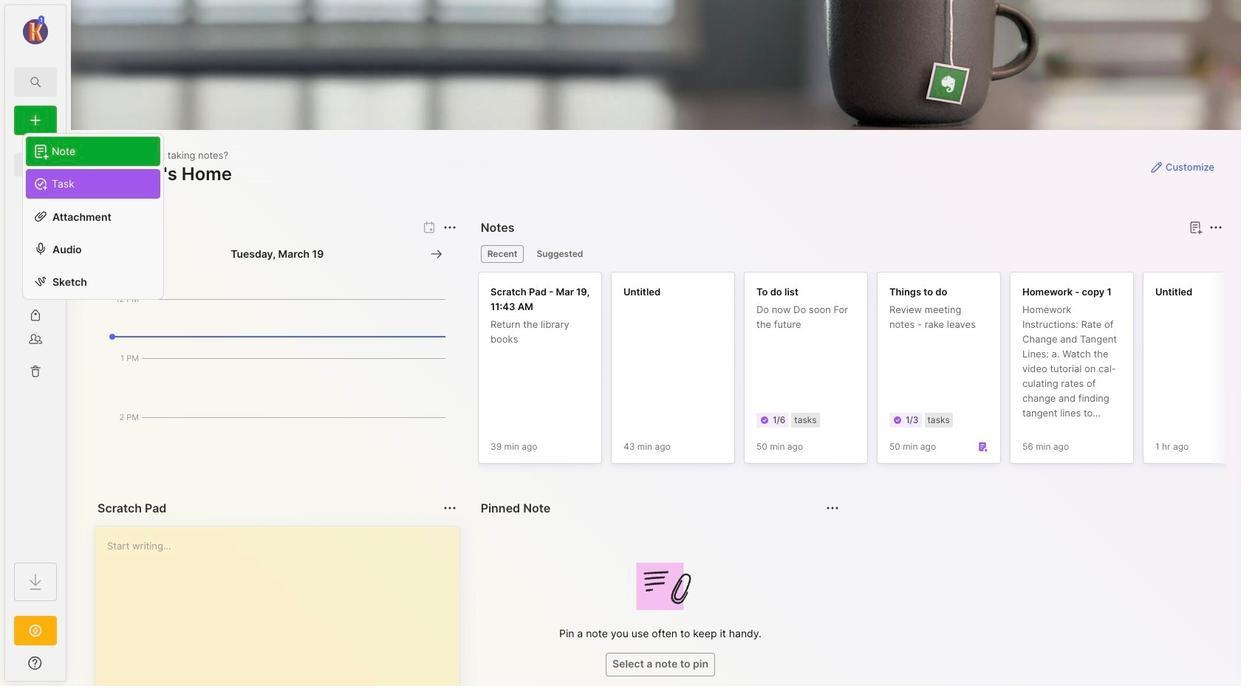 Task type: locate. For each thing, give the bounding box(es) containing it.
tab list
[[481, 245, 1220, 263]]

0 horizontal spatial tab
[[481, 245, 524, 263]]

home image
[[28, 157, 43, 172]]

tree
[[5, 144, 66, 550]]

main element
[[0, 0, 71, 686]]

more actions image
[[441, 219, 458, 236], [1207, 219, 1225, 236], [441, 499, 458, 517]]

note creation menu element
[[26, 134, 160, 199]]

1 horizontal spatial tab
[[530, 245, 590, 263]]

More actions field
[[439, 217, 460, 238], [1206, 217, 1226, 238], [439, 498, 460, 519], [822, 498, 843, 519]]

1 tab from the left
[[481, 245, 524, 263]]

row group
[[478, 272, 1241, 473]]

Choose date to view field
[[231, 247, 324, 262]]

Start writing… text field
[[107, 527, 458, 686]]

tree inside main element
[[5, 144, 66, 550]]

tab
[[481, 245, 524, 263], [530, 245, 590, 263]]



Task type: describe. For each thing, give the bounding box(es) containing it.
Account field
[[5, 14, 66, 47]]

click to expand image
[[65, 659, 76, 677]]

WHAT'S NEW field
[[5, 652, 66, 675]]

upgrade image
[[27, 622, 44, 640]]

edit search image
[[27, 73, 44, 91]]

more actions image
[[824, 499, 842, 517]]

2 tab from the left
[[530, 245, 590, 263]]



Task type: vqa. For each thing, say whether or not it's contained in the screenshot.
Upgrade image
yes



